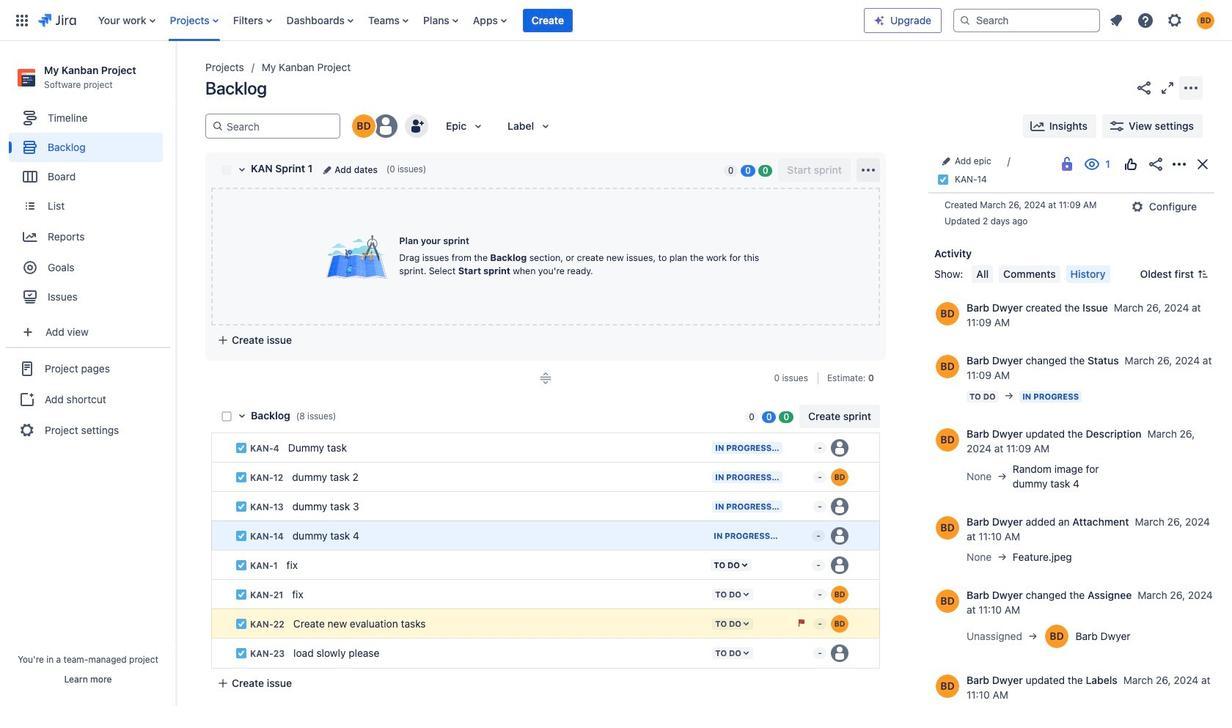 Task type: vqa. For each thing, say whether or not it's contained in the screenshot.
1st heading from the bottom
no



Task type: describe. For each thing, give the bounding box(es) containing it.
sidebar navigation image
[[160, 59, 192, 88]]

1 horizontal spatial to do: 0 of 0 (story points) element
[[745, 410, 759, 423]]

1 vertical spatial add flag icon image
[[793, 590, 805, 601]]

Search field
[[954, 8, 1100, 32]]

2 more information about barb dwyer image from the top
[[936, 590, 960, 613]]

primary element
[[9, 0, 864, 41]]

appswitcher icon image
[[13, 11, 31, 29]]

add people image
[[408, 117, 426, 135]]

search image
[[960, 14, 971, 26]]

create issue image
[[201, 543, 219, 561]]

2 create issue image from the top
[[201, 514, 219, 531]]

0 horizontal spatial to do: 0 of 0 (story points) element
[[724, 164, 738, 177]]

backlog menu image
[[1183, 79, 1200, 97]]

goal image
[[23, 261, 37, 275]]

Search text field
[[224, 114, 334, 138]]

close image
[[1194, 156, 1212, 173]]

0 horizontal spatial list
[[91, 0, 864, 41]]

0 vertical spatial add flag icon image
[[792, 531, 804, 543]]

3 more information about barb dwyer image from the top
[[936, 675, 960, 698]]



Task type: locate. For each thing, give the bounding box(es) containing it.
1 horizontal spatial in progress: 0 of 0 (story points) element
[[762, 410, 777, 423]]

1 more information about barb dwyer image from the top
[[936, 516, 960, 540]]

more information about barb dwyer image
[[936, 516, 960, 540], [936, 590, 960, 613], [936, 675, 960, 698]]

done: 0 of 0 (story points) element
[[759, 164, 773, 177], [779, 410, 794, 423]]

list item
[[523, 0, 573, 41]]

1 vertical spatial to do: 0 of 0 (story points) element
[[745, 410, 759, 423]]

1 vertical spatial group
[[6, 347, 170, 451]]

help image
[[1137, 11, 1155, 29]]

sidebar element
[[0, 41, 176, 707]]

1 vertical spatial more information about barb dwyer image
[[936, 590, 960, 613]]

0 horizontal spatial in progress: 0 of 0 (story points) element
[[741, 164, 756, 177]]

your profile and settings image
[[1197, 11, 1215, 29]]

group
[[9, 104, 169, 316], [6, 347, 170, 451]]

0 vertical spatial to do: 0 of 0 (story points) element
[[724, 164, 738, 177]]

0 vertical spatial more information about barb dwyer image
[[936, 516, 960, 540]]

0 vertical spatial in progress: 0 of 0 (story points) element
[[741, 164, 756, 177]]

1 vertical spatial in progress: 0 of 0 (story points) element
[[762, 410, 777, 423]]

1 vertical spatial done: 0 of 0 (story points) element
[[779, 410, 794, 423]]

0 vertical spatial create issue image
[[201, 426, 219, 443]]

vote options: no one has voted for this issue yet. image
[[1122, 156, 1140, 173]]

settings image
[[1167, 11, 1184, 29]]

in progress: 0 of 0 (story points) element
[[741, 164, 756, 177], [762, 410, 777, 423]]

jira image
[[38, 11, 76, 29], [38, 11, 76, 29]]

1 horizontal spatial done: 0 of 0 (story points) element
[[779, 410, 794, 423]]

menu bar
[[969, 266, 1113, 283]]

0 horizontal spatial done: 0 of 0 (story points) element
[[759, 164, 773, 177]]

create issue image
[[201, 426, 219, 443], [201, 514, 219, 531]]

0 vertical spatial group
[[9, 104, 169, 316]]

done: 0 of 0 (story points) element for in progress: 0 of 0 (story points) element for the left to do: 0 of 0 (story points) element
[[759, 164, 773, 177]]

2 vertical spatial more information about barb dwyer image
[[936, 675, 960, 698]]

actions image
[[1171, 156, 1189, 173]]

enter full screen image
[[1159, 79, 1177, 97]]

in progress: 0 of 0 (story points) element for the left to do: 0 of 0 (story points) element
[[741, 164, 756, 177]]

banner
[[0, 0, 1233, 41]]

to do: 0 of 0 (story points) element
[[724, 164, 738, 177], [745, 410, 759, 423]]

0 vertical spatial done: 0 of 0 (story points) element
[[759, 164, 773, 177]]

flagged icon image
[[796, 617, 808, 629]]

list
[[91, 0, 864, 41], [1103, 7, 1224, 33]]

edit icon image
[[642, 530, 654, 542]]

in progress: 0 of 0 (story points) element for the rightmost to do: 0 of 0 (story points) element
[[762, 410, 777, 423]]

add flag icon image
[[792, 531, 804, 543], [793, 590, 805, 601]]

notifications image
[[1108, 11, 1125, 29]]

1 create issue image from the top
[[201, 426, 219, 443]]

details element
[[935, 151, 1215, 186]]

done: 0 of 0 (story points) element for in progress: 0 of 0 (story points) element for the rightmost to do: 0 of 0 (story points) element
[[779, 410, 794, 423]]

1 horizontal spatial list
[[1103, 7, 1224, 33]]

1 vertical spatial create issue image
[[201, 514, 219, 531]]

None search field
[[954, 8, 1100, 32]]



